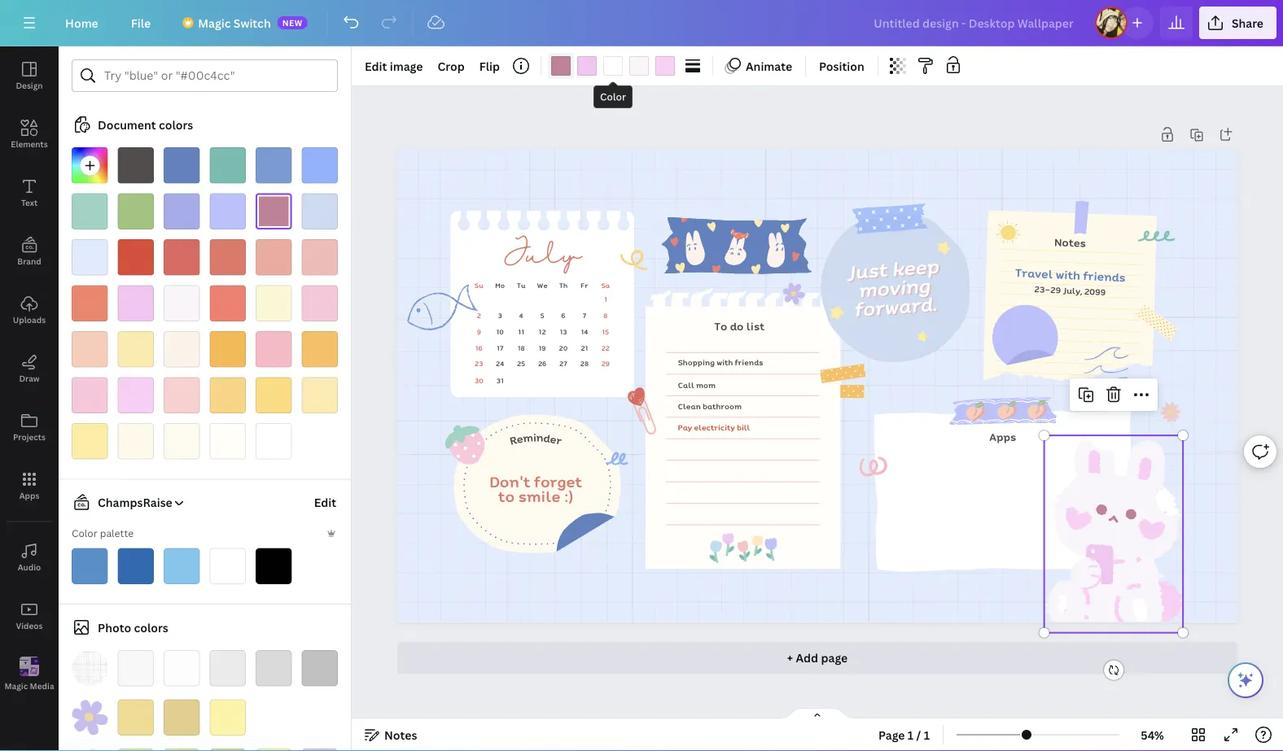 Task type: locate. For each thing, give the bounding box(es) containing it.
29 inside travel with friends 23-29 july, 2099
[[1051, 283, 1062, 296]]

mo
[[495, 280, 505, 290]]

#f6bbb7 image
[[302, 239, 338, 276], [302, 239, 338, 276]]

#f0da97 image
[[164, 749, 200, 752], [164, 749, 200, 752]]

#faf5fa image left #fc7a6c image
[[164, 285, 200, 322]]

add
[[796, 651, 819, 666]]

#94d4c3 image
[[72, 193, 108, 230], [72, 193, 108, 230]]

#ffc4dc image
[[72, 378, 108, 414], [72, 378, 108, 414]]

colors right photo
[[134, 620, 168, 636]]

26
[[538, 359, 547, 369]]

crop
[[438, 58, 465, 74]]

champsraise
[[98, 495, 172, 511]]

#fec6d9 image
[[302, 285, 338, 322], [302, 285, 338, 322]]

1 left /
[[908, 728, 914, 743]]

#faf5fa image down "main" menu bar
[[630, 56, 649, 76]]

#ffffff image right #fffef8 image
[[256, 424, 292, 460]]

magic left "media"
[[4, 681, 28, 692]]

+ add page button
[[397, 642, 1238, 675]]

12
[[539, 326, 546, 337]]

0 vertical spatial 29
[[1051, 283, 1062, 296]]

0 horizontal spatial magic
[[4, 681, 28, 692]]

add a new color image
[[72, 147, 108, 184]]

moving
[[857, 270, 931, 304]]

#e6d190 image
[[210, 749, 246, 752]]

keep
[[891, 251, 940, 283]]

forward.
[[853, 289, 938, 323]]

#8cb3ff image
[[302, 147, 338, 184], [302, 147, 338, 184]]

uploads
[[13, 314, 46, 325]]

#75c6ef image
[[164, 549, 200, 585]]

draw
[[19, 373, 40, 384]]

e
[[515, 430, 525, 447], [549, 431, 559, 448]]

0 horizontal spatial #faf5fa image
[[164, 285, 200, 322]]

3
[[498, 310, 502, 320]]

position button
[[813, 53, 871, 79]]

colors right document
[[159, 117, 193, 132]]

1 e from the left
[[515, 430, 525, 447]]

#e5cd87 image
[[164, 700, 200, 736], [164, 700, 200, 736]]

page
[[821, 651, 848, 666]]

0 vertical spatial edit
[[365, 58, 387, 74]]

design button
[[0, 46, 59, 105]]

flip button
[[473, 53, 507, 79]]

animate
[[746, 58, 793, 74]]

0 horizontal spatial #ffffff image
[[256, 424, 292, 460]]

#faf5fa image down "main" menu bar
[[630, 56, 649, 76]]

file button
[[118, 7, 164, 39]]

29 down 22
[[602, 359, 610, 369]]

with right 23-
[[1056, 265, 1081, 284]]

champsraise button
[[65, 493, 186, 513]]

#faf5fa image left #fc7a6c image
[[164, 285, 200, 322]]

1
[[604, 294, 607, 304], [908, 728, 914, 743], [924, 728, 930, 743]]

#f3da8c image
[[118, 700, 154, 736]]

edit for edit image
[[365, 58, 387, 74]]

su 9 23 2 16 30
[[475, 280, 484, 386]]

10 24 3 17 31
[[496, 310, 504, 386]]

#bcc1ff image
[[210, 193, 246, 230], [210, 193, 246, 230]]

1 horizontal spatial color
[[600, 90, 626, 103]]

1 vertical spatial color
[[72, 527, 98, 540]]

1 horizontal spatial with
[[1056, 265, 1081, 284]]

media
[[30, 681, 54, 692]]

edit inside button
[[314, 495, 336, 511]]

1 vertical spatial colors
[[134, 620, 168, 636]]

#faf5fa image
[[630, 56, 649, 76], [164, 285, 200, 322]]

photo colors
[[98, 620, 168, 636]]

bill
[[737, 422, 750, 433]]

0 horizontal spatial 29
[[602, 359, 610, 369]]

0 vertical spatial color
[[600, 90, 626, 103]]

n
[[536, 429, 544, 446]]

0 vertical spatial #ffffff image
[[603, 56, 623, 76]]

magic inside button
[[4, 681, 28, 692]]

#c87f9a image
[[551, 56, 571, 76], [551, 56, 571, 76], [256, 193, 292, 230], [256, 193, 292, 230]]

#a5abed image
[[164, 193, 200, 230]]

color for color palette
[[72, 527, 98, 540]]

add a new color image
[[72, 147, 108, 184]]

1 vertical spatial #ffffff image
[[256, 424, 292, 460]]

0 horizontal spatial notes
[[384, 728, 417, 743]]

edit inside dropdown button
[[365, 58, 387, 74]]

tu
[[517, 280, 526, 290]]

1 vertical spatial magic
[[4, 681, 28, 692]]

0 horizontal spatial apps
[[19, 490, 39, 501]]

color
[[600, 90, 626, 103], [72, 527, 98, 540]]

friends inside travel with friends 23-29 july, 2099
[[1083, 267, 1127, 286]]

do
[[730, 318, 744, 335]]

2
[[477, 310, 481, 320]]

#fffef8 image
[[210, 424, 246, 460]]

show pages image
[[779, 708, 857, 721]]

29 left july, at the right top of the page
[[1051, 283, 1062, 296]]

1 horizontal spatial e
[[549, 431, 559, 448]]

notes
[[1055, 234, 1087, 251], [384, 728, 417, 743]]

13
[[560, 326, 567, 337]]

color down the 'color' "group"
[[600, 90, 626, 103]]

#fecbb8 image
[[72, 331, 108, 368]]

1 vertical spatial 29
[[602, 359, 610, 369]]

m
[[522, 429, 534, 446]]

friends down list
[[735, 357, 764, 368]]

sa
[[601, 280, 610, 290]]

#fffaef image
[[164, 424, 200, 460]]

0 vertical spatial #faf5fa image
[[630, 56, 649, 76]]

#edc6c5 image
[[302, 749, 338, 752], [302, 749, 338, 752]]

1 horizontal spatial magic
[[198, 15, 231, 31]]

Design title text field
[[861, 7, 1089, 39]]

#75c6ef image
[[164, 549, 200, 585]]

1 vertical spatial with
[[717, 357, 733, 368]]

1 horizontal spatial 1
[[908, 728, 914, 743]]

#f8f8f8 image
[[118, 651, 154, 687], [118, 651, 154, 687]]

0 vertical spatial magic
[[198, 15, 231, 31]]

#ffec9e image
[[72, 424, 108, 460], [72, 424, 108, 460]]

23
[[475, 359, 483, 369]]

magic media
[[4, 681, 54, 692]]

0 vertical spatial friends
[[1083, 267, 1127, 286]]

#a5abed image
[[164, 193, 200, 230]]

#ffd27a image
[[210, 378, 246, 414], [210, 378, 246, 414]]

14
[[581, 326, 588, 337]]

#010101 image
[[256, 549, 292, 585], [256, 549, 292, 585]]

palette
[[100, 527, 134, 540]]

#ffcfcf image
[[164, 378, 200, 414], [164, 378, 200, 414]]

1 horizontal spatial apps
[[990, 429, 1017, 445]]

#4890cd image
[[72, 549, 108, 585]]

#fcf7d2 image
[[256, 285, 292, 322], [256, 285, 292, 322]]

#ffcdf7 image
[[118, 378, 154, 414]]

magic inside "main" menu bar
[[198, 15, 231, 31]]

#e5645e image
[[164, 239, 200, 276], [164, 239, 200, 276]]

#f4a99e image
[[256, 239, 292, 276]]

edit
[[365, 58, 387, 74], [314, 495, 336, 511]]

e left i
[[515, 430, 525, 447]]

#faf5fa image
[[630, 56, 649, 76], [164, 285, 200, 322]]

0 horizontal spatial #faf5fa image
[[164, 285, 200, 322]]

th 13 27 6 20
[[559, 280, 568, 369]]

1 vertical spatial apps
[[19, 490, 39, 501]]

0 horizontal spatial color
[[72, 527, 98, 540]]

sa 1 15 29 8 22
[[601, 280, 610, 369]]

1 right /
[[924, 728, 930, 743]]

just keep moving forward.
[[846, 251, 940, 323]]

#f4de99 image
[[118, 749, 154, 752]]

1 vertical spatial friends
[[735, 357, 764, 368]]

0 vertical spatial notes
[[1055, 234, 1087, 251]]

bathroom
[[703, 400, 742, 412]]

#66bdb1 image
[[210, 147, 246, 184]]

2 e from the left
[[549, 431, 559, 448]]

0 vertical spatial colors
[[159, 117, 193, 132]]

22
[[602, 343, 610, 353]]

0 vertical spatial #faf5fa image
[[630, 56, 649, 76]]

color left palette
[[72, 527, 98, 540]]

brand
[[17, 256, 41, 267]]

magic left switch
[[198, 15, 231, 31]]

#524c4c image
[[118, 147, 154, 184], [118, 147, 154, 184]]

21
[[581, 343, 588, 353]]

54%
[[1141, 728, 1165, 743]]

1 vertical spatial edit
[[314, 495, 336, 511]]

54% button
[[1126, 722, 1179, 749]]

#fac3f3 image
[[118, 285, 154, 322], [118, 285, 154, 322]]

brand button
[[0, 222, 59, 281]]

#c1c1c1 image
[[302, 651, 338, 687], [302, 651, 338, 687]]

#ccdaf1 image
[[302, 193, 338, 230]]

29
[[1051, 283, 1062, 296], [602, 359, 610, 369]]

1 down sa at the top left
[[604, 294, 607, 304]]

0 horizontal spatial edit
[[314, 495, 336, 511]]

#e87568 image
[[210, 239, 246, 276], [210, 239, 246, 276]]

#ffcdf7 image
[[656, 56, 675, 76], [656, 56, 675, 76], [118, 378, 154, 414]]

#ffb743 image
[[210, 331, 246, 368]]

#ffdb76 image
[[256, 378, 292, 414]]

5
[[540, 310, 545, 320]]

page
[[879, 728, 905, 743]]

#fef3eb image
[[164, 331, 200, 368], [164, 331, 200, 368]]

cute pastel hand drawn doodle line image
[[618, 242, 655, 277]]

#feeaa9 image
[[118, 331, 154, 368], [118, 331, 154, 368]]

#ffffff image down "main" menu bar
[[603, 56, 623, 76]]

#ffffff image
[[603, 56, 623, 76], [256, 424, 292, 460], [210, 549, 246, 585], [210, 549, 246, 585]]

#ffb8c5 image
[[256, 331, 292, 368]]

#9ac47a image
[[118, 193, 154, 230]]

we
[[537, 280, 548, 290]]

#fffef8 image
[[210, 424, 246, 460]]

#fac3f3 image
[[577, 56, 597, 76], [577, 56, 597, 76]]

#f4a99e image
[[256, 239, 292, 276]]

1 horizontal spatial friends
[[1083, 267, 1127, 286]]

#759ad7 image
[[256, 147, 292, 184], [256, 147, 292, 184]]

e right n
[[549, 431, 559, 448]]

#fc7a6c image
[[210, 285, 246, 322]]

#f3da8c image
[[118, 700, 154, 736]]

#fceda6 image
[[256, 749, 292, 752]]

#fa8068 image
[[72, 285, 108, 322], [72, 285, 108, 322]]

#fef3a1 image
[[210, 700, 246, 736], [210, 700, 246, 736]]

july,
[[1063, 284, 1083, 297]]

0 vertical spatial with
[[1056, 265, 1081, 284]]

with inside travel with friends 23-29 july, 2099
[[1056, 265, 1081, 284]]

#ebebeb image
[[210, 651, 246, 687], [210, 651, 246, 687]]

1 horizontal spatial 29
[[1051, 283, 1062, 296]]

#5c82c2 image
[[164, 147, 200, 184], [164, 147, 200, 184]]

home link
[[52, 7, 111, 39]]

1 horizontal spatial edit
[[365, 58, 387, 74]]

#ffebab image
[[302, 378, 338, 414], [302, 378, 338, 414]]

#ffffff image
[[603, 56, 623, 76], [256, 424, 292, 460]]

#fdfdfd image
[[164, 651, 200, 687]]

#fffaea image
[[118, 424, 154, 460], [118, 424, 154, 460]]

#66bdb1 image
[[210, 147, 246, 184]]

0 vertical spatial apps
[[990, 429, 1017, 445]]

0 horizontal spatial e
[[515, 430, 525, 447]]

6
[[561, 310, 566, 320]]

notes inside button
[[384, 728, 417, 743]]

0 horizontal spatial friends
[[735, 357, 764, 368]]

canva assistant image
[[1236, 671, 1256, 691]]

0 horizontal spatial 1
[[604, 294, 607, 304]]

0 horizontal spatial with
[[717, 357, 733, 368]]

1 inside sa 1 15 29 8 22
[[604, 294, 607, 304]]

position
[[819, 58, 865, 74]]

#e44533 image
[[118, 239, 154, 276]]

2 horizontal spatial 1
[[924, 728, 930, 743]]

1 horizontal spatial #faf5fa image
[[630, 56, 649, 76]]

don't
[[490, 470, 531, 493]]

edit image button
[[358, 53, 430, 79]]

with right shopping
[[717, 357, 733, 368]]

smile
[[519, 485, 561, 507]]

1 vertical spatial #faf5fa image
[[164, 285, 200, 322]]

file
[[131, 15, 151, 31]]

to
[[714, 318, 728, 335]]

image
[[390, 58, 423, 74]]

friends right july, at the right top of the page
[[1083, 267, 1127, 286]]

to
[[498, 485, 515, 507]]

apps
[[990, 429, 1017, 445], [19, 490, 39, 501]]

1 vertical spatial notes
[[384, 728, 417, 743]]



Task type: describe. For each thing, give the bounding box(es) containing it.
magic for magic media
[[4, 681, 28, 692]]

#ffb743 image
[[210, 331, 246, 368]]

side panel tab list
[[0, 46, 59, 705]]

share button
[[1200, 7, 1277, 39]]

document
[[98, 117, 156, 132]]

videos
[[16, 621, 43, 632]]

#166bb5 image
[[118, 549, 154, 585]]

1 horizontal spatial #faf5fa image
[[630, 56, 649, 76]]

projects
[[13, 432, 46, 443]]

1 for page
[[908, 728, 914, 743]]

25
[[517, 359, 526, 369]]

electricity
[[694, 422, 735, 433]]

11
[[518, 326, 524, 337]]

28
[[581, 359, 589, 369]]

friends for travel
[[1083, 267, 1127, 286]]

Try "blue" or "#00c4cc" search field
[[104, 60, 327, 91]]

su
[[475, 280, 484, 290]]

elements
[[11, 138, 48, 149]]

colors for photo colors
[[134, 620, 168, 636]]

8
[[604, 310, 608, 320]]

#166bb5 image
[[118, 549, 154, 585]]

30
[[475, 375, 484, 386]]

/
[[917, 728, 921, 743]]

fr
[[581, 280, 588, 290]]

#9ac47a image
[[118, 193, 154, 230]]

notes button
[[358, 722, 424, 749]]

#dadada image
[[256, 651, 292, 687]]

shopping
[[678, 357, 715, 368]]

#dfeaff image
[[72, 239, 108, 276]]

#fecbb8 image
[[72, 331, 108, 368]]

27
[[560, 359, 568, 369]]

videos button
[[0, 587, 59, 646]]

fish doodle line art. sea life decoration.hand drawn fish. fish chalk line art. image
[[401, 280, 480, 339]]

travel
[[1015, 264, 1054, 283]]

just
[[846, 254, 889, 286]]

audio button
[[0, 529, 59, 587]]

1 vertical spatial #faf5fa image
[[164, 285, 200, 322]]

#ffbd59 image
[[302, 331, 338, 368]]

call mom
[[678, 379, 716, 391]]

clean bathroom
[[678, 400, 742, 412]]

#ffffff image inside the 'color' "group"
[[603, 56, 623, 76]]

document colors
[[98, 117, 193, 132]]

apps button
[[0, 457, 59, 516]]

#f4de99 image
[[118, 749, 154, 752]]

#dfeaff image
[[72, 239, 108, 276]]

edit image
[[365, 58, 423, 74]]

1 horizontal spatial #ffffff image
[[603, 56, 623, 76]]

photo
[[98, 620, 131, 636]]

#fdfdfd image
[[164, 651, 200, 687]]

29 inside sa 1 15 29 8 22
[[602, 359, 610, 369]]

projects button
[[0, 398, 59, 457]]

text button
[[0, 164, 59, 222]]

new
[[282, 17, 303, 28]]

#ffdb76 image
[[256, 378, 292, 414]]

1 for sa
[[604, 294, 607, 304]]

7
[[583, 310, 587, 320]]

2099
[[1084, 285, 1106, 298]]

color palette
[[72, 527, 134, 540]]

animate button
[[720, 53, 799, 79]]

with for shopping
[[717, 357, 733, 368]]

12 26 5 19
[[538, 310, 547, 369]]

24
[[496, 359, 504, 369]]

pay
[[678, 422, 692, 433]]

uploads button
[[0, 281, 59, 340]]

9
[[477, 326, 481, 337]]

r
[[508, 432, 519, 449]]

main menu bar
[[0, 0, 1284, 46]]

draw button
[[0, 340, 59, 398]]

#fc7a6c image
[[210, 285, 246, 322]]

magic for magic switch
[[198, 15, 231, 31]]

pay electricity bill
[[678, 422, 750, 433]]

#4890cd image
[[72, 549, 108, 585]]

+
[[787, 651, 793, 666]]

july
[[503, 236, 582, 276]]

#fceda6 image
[[256, 749, 292, 752]]

friends for shopping
[[735, 357, 764, 368]]

page 1 / 1
[[879, 728, 930, 743]]

magic media button
[[0, 646, 59, 705]]

tu 11 25 4 18
[[517, 280, 526, 369]]

#dadada image
[[256, 651, 292, 687]]

23-
[[1034, 282, 1051, 296]]

colors for document colors
[[159, 117, 193, 132]]

edit button
[[312, 487, 338, 519]]

#ffb8c5 image
[[256, 331, 292, 368]]

10
[[496, 326, 504, 337]]

#ccdaf1 image
[[302, 193, 338, 230]]

i
[[533, 429, 537, 446]]

16
[[475, 343, 483, 353]]

call
[[678, 379, 694, 391]]

#fffaef image
[[164, 424, 200, 460]]

color group
[[548, 53, 678, 79]]

edit for edit
[[314, 495, 336, 511]]

flip
[[479, 58, 500, 74]]

:)
[[564, 485, 574, 507]]

apps inside button
[[19, 490, 39, 501]]

31
[[497, 375, 504, 386]]

color for color
[[600, 90, 626, 103]]

#ffbd59 image
[[302, 331, 338, 368]]

share
[[1232, 15, 1264, 31]]

#e6d190 image
[[210, 749, 246, 752]]

to do list
[[714, 318, 765, 335]]

#e44533 image
[[118, 239, 154, 276]]

travel with friends 23-29 july, 2099
[[1015, 264, 1127, 298]]

elements button
[[0, 105, 59, 164]]

list
[[747, 318, 765, 335]]

with for travel
[[1056, 265, 1081, 284]]

forget
[[534, 470, 583, 493]]

1 horizontal spatial notes
[[1055, 234, 1087, 251]]

audio
[[18, 562, 41, 573]]

sea wave linear image
[[1084, 347, 1134, 389]]



Task type: vqa. For each thing, say whether or not it's contained in the screenshot.
main menu bar
yes



